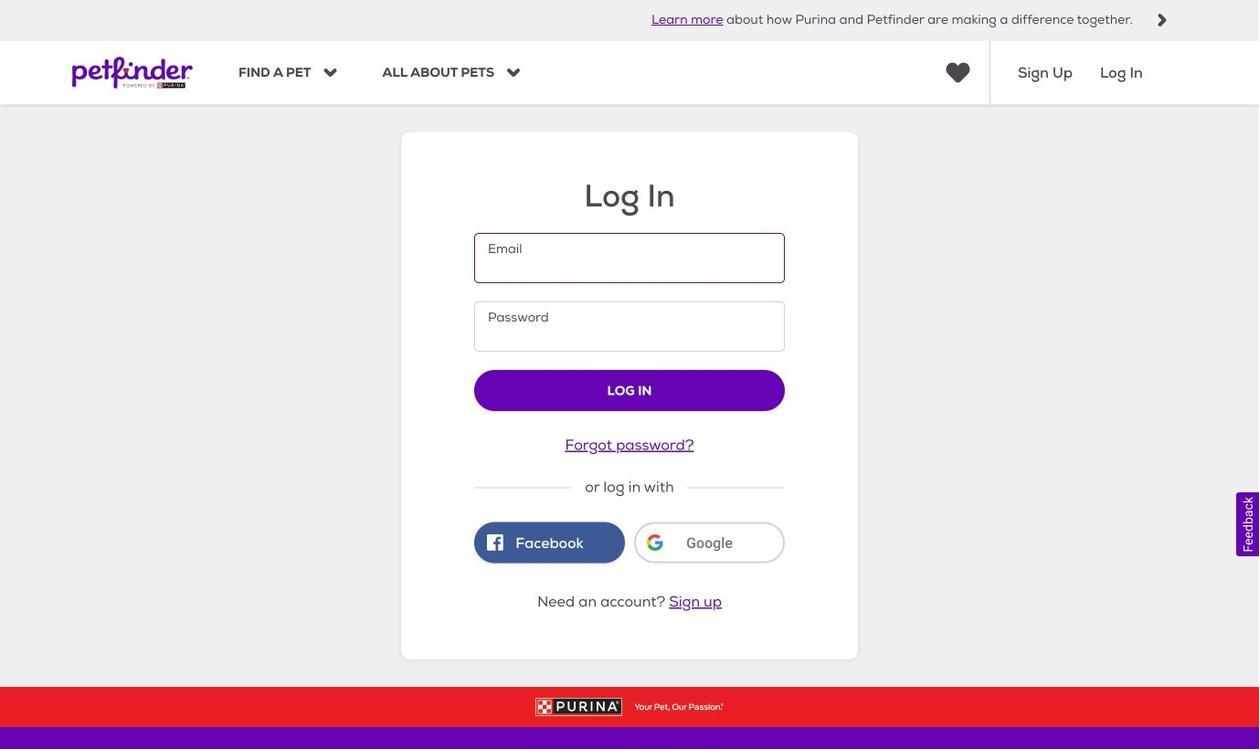 Task type: describe. For each thing, give the bounding box(es) containing it.
purina your pet, our passion image
[[0, 698, 1260, 717]]

petfinder home image
[[72, 41, 193, 105]]



Task type: locate. For each thing, give the bounding box(es) containing it.
footer
[[0, 688, 1260, 750]]

None password field
[[475, 302, 785, 352]]

None email field
[[475, 233, 785, 284]]



Task type: vqa. For each thing, say whether or not it's contained in the screenshot.
PETFINDER LOGO
no



